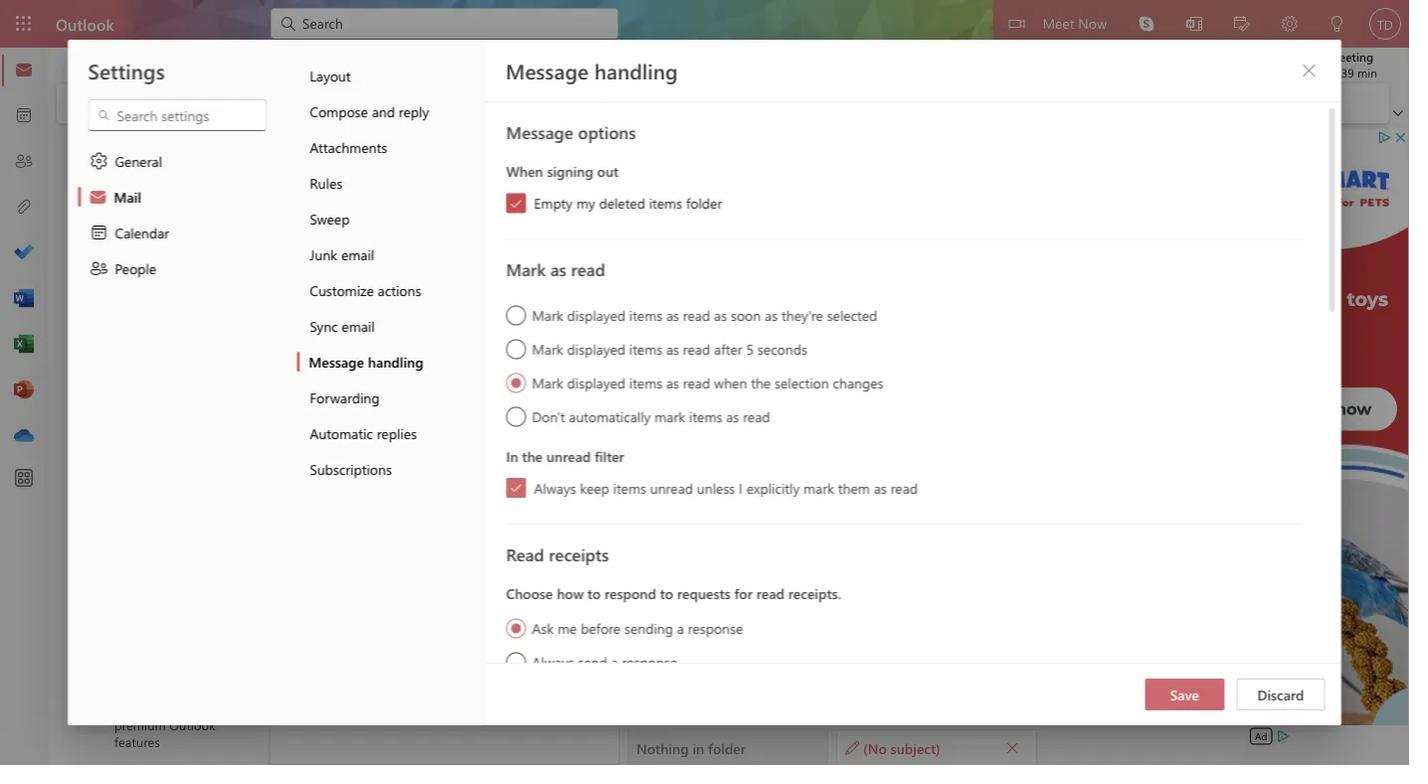 Task type: describe. For each thing, give the bounding box(es) containing it.
Search settings search field
[[111, 105, 246, 125]]

include group
[[61, 84, 630, 123]]

as left bullet
[[666, 340, 679, 358]]

button
[[679, 377, 725, 397]]

meet now
[[1043, 13, 1107, 32]]

deleted
[[598, 194, 645, 212]]

outlook link
[[56, 0, 114, 48]]

 button inside message handling tab panel
[[1293, 55, 1325, 87]]

nothing for nothing in folder
[[636, 739, 689, 757]]

1 horizontal spatial ad
[[1255, 730, 1267, 743]]

payments)
[[671, 321, 735, 339]]

read left when
[[682, 373, 710, 392]]

favorites tree item
[[73, 133, 233, 173]]

as left button
[[666, 373, 679, 392]]

mail image
[[14, 61, 34, 81]]

premium outlook features button
[[73, 672, 269, 766]]

$0.00
[[322, 321, 355, 339]]

folder inside message options element
[[685, 194, 722, 212]]

as down when
[[726, 407, 739, 426]]

1 vertical spatial unread
[[650, 479, 693, 497]]

forwarding button
[[297, 380, 485, 416]]

reply
[[399, 102, 429, 120]]

 for empty my deleted items folder
[[509, 196, 523, 210]]

signing
[[547, 162, 593, 180]]

read right filter
[[571, 258, 605, 281]]

view
[[488, 208, 518, 226]]

save button
[[1145, 679, 1224, 711]]

selected
[[826, 306, 877, 324]]

excel image
[[14, 335, 34, 355]]

in for nothing in folder looks empty over here.
[[446, 593, 458, 611]]

junk email
[[310, 245, 374, 264]]


[[68, 55, 89, 76]]

message button
[[287, 48, 371, 79]]

read inside choose how to respond to requests for read receipts. "option group"
[[756, 585, 784, 603]]

t-
[[322, 301, 335, 319]]

in
[[506, 447, 518, 465]]

empty my deleted items folder
[[533, 194, 722, 212]]

 pictures
[[380, 93, 452, 113]]

results
[[322, 256, 373, 278]]

t-mobile
[[322, 301, 378, 319]]

always for always keep items unread unless i explicitly mark them as read
[[533, 479, 576, 497]]

items for after
[[629, 340, 662, 358]]

items down button
[[689, 407, 722, 426]]

options
[[619, 54, 668, 72]]

as left soon
[[714, 306, 727, 324]]

requests
[[677, 585, 730, 603]]

may
[[716, 303, 745, 323]]


[[1009, 16, 1025, 32]]

monthly
[[616, 321, 668, 339]]

i
[[738, 479, 742, 497]]

 for 
[[89, 223, 109, 243]]

folder for nothing in folder
[[708, 739, 746, 757]]

 button
[[83, 133, 116, 170]]

powerpoint image
[[14, 381, 34, 401]]

options button
[[604, 48, 683, 79]]

mark displayed items as read after 5 seconds
[[531, 340, 807, 358]]

replies
[[377, 424, 417, 442]]

ask me before sending a response
[[531, 619, 743, 637]]


[[502, 258, 522, 278]]

premium
[[114, 717, 166, 734]]

empty
[[533, 194, 572, 212]]

as up mark displayed items as read after 5 seconds
[[666, 306, 679, 324]]

 inside reading pane main content
[[1005, 741, 1019, 755]]

min
[[1357, 64, 1377, 80]]

as right 
[[550, 258, 566, 281]]

as right soon
[[764, 306, 777, 324]]

receipts.
[[788, 585, 841, 603]]

0 horizontal spatial mark
[[654, 407, 685, 426]]


[[118, 263, 138, 282]]

mark as read element
[[506, 295, 1303, 498]]

read left may
[[682, 306, 710, 324]]

 drafts
[[118, 263, 183, 282]]

format
[[454, 54, 497, 72]]

tab list inside application
[[98, 48, 683, 79]]

sent
[[146, 223, 173, 242]]

seconds
[[757, 340, 807, 358]]

message handling tab panel
[[486, 40, 1341, 736]]

mike@example.com button
[[350, 156, 505, 182]]

whom it
[[658, 303, 712, 323]]

when
[[506, 162, 543, 180]]


[[89, 259, 109, 278]]

emoji
[[497, 94, 531, 112]]


[[845, 741, 859, 755]]

 emoji
[[473, 93, 531, 113]]

in inside  meeting in 39 min
[[1328, 64, 1338, 80]]

always send a response
[[531, 653, 677, 671]]

customize actions button
[[297, 272, 485, 308]]

 sent items
[[118, 223, 211, 243]]

compose and reply button
[[297, 93, 485, 129]]

draw
[[556, 54, 588, 72]]

message handling button
[[297, 344, 485, 380]]

selection
[[774, 373, 829, 392]]

ask
[[531, 619, 553, 637]]

1 vertical spatial the
[[522, 447, 542, 465]]

blue
[[477, 321, 504, 339]]

settings heading
[[88, 57, 165, 85]]

39
[[1341, 64, 1354, 80]]

calendar
[[115, 223, 169, 242]]

message up the emoji
[[506, 57, 589, 85]]

always keep items unread unless i explicitly mark them as read
[[533, 479, 917, 497]]

2 - from the left
[[507, 321, 513, 339]]

soon
[[730, 306, 760, 324]]


[[118, 223, 138, 243]]

application containing settings
[[0, 0, 1409, 766]]

choose how to respond to requests for read receipts.
[[506, 585, 841, 603]]

message down $0.00
[[309, 353, 364, 371]]

choose how to respond to requests for read receipts. option group
[[506, 580, 1303, 709]]

outlook inside outlook banner
[[56, 13, 114, 34]]

mobile
[[335, 301, 378, 319]]

1 horizontal spatial the
[[750, 373, 770, 392]]

people image
[[14, 152, 34, 172]]

mark for mark as read
[[506, 258, 545, 281]]

in the unread filter
[[506, 447, 624, 465]]

unless
[[696, 479, 735, 497]]

To text field
[[710, 202, 1151, 225]]

features
[[114, 733, 160, 751]]

(with
[[561, 321, 594, 339]]

set your advertising preferences image
[[1275, 729, 1291, 745]]

m button
[[290, 156, 338, 204]]

message up include group
[[302, 54, 356, 72]]

reading pane main content
[[619, 124, 1245, 766]]

onedrive image
[[14, 427, 34, 446]]

mark displayed items as read when the selection changes
[[531, 373, 883, 392]]

view profile
[[488, 208, 561, 226]]

automatic replies button
[[297, 416, 485, 451]]

people
[[115, 259, 156, 277]]

1 - from the left
[[468, 321, 473, 339]]

text
[[501, 54, 524, 72]]

read down payments)
[[682, 340, 710, 358]]

message options
[[506, 120, 636, 143]]

home button
[[99, 48, 166, 79]]

over
[[455, 618, 482, 637]]

document containing settings
[[0, 0, 1409, 766]]

message down the emoji
[[506, 120, 573, 143]]

nothing in folder looks empty over here.
[[373, 593, 516, 637]]



Task type: locate. For each thing, give the bounding box(es) containing it.
to right how
[[587, 585, 600, 603]]

response down "sending"
[[621, 653, 677, 671]]

to whom it may concern,
[[639, 303, 809, 323]]

draw button
[[541, 48, 603, 79]]

handling inside tab panel
[[594, 57, 678, 85]]

nothing inside the nothing in folder looks empty over here.
[[390, 593, 442, 611]]

1  from the top
[[509, 196, 523, 210]]

handling right draw
[[594, 57, 678, 85]]

a right "sending"
[[676, 619, 684, 637]]

tab list containing home
[[98, 48, 683, 79]]

items
[[649, 194, 682, 212], [629, 306, 662, 324], [629, 340, 662, 358], [629, 373, 662, 392], [689, 407, 722, 426], [613, 479, 646, 497]]

0 vertical spatial the
[[750, 373, 770, 392]]

1 horizontal spatial response
[[687, 619, 743, 637]]

items up don't automatically mark items as read
[[629, 373, 662, 392]]

mark down view profile
[[506, 258, 545, 281]]

more apps image
[[14, 469, 34, 489]]

message handling heading
[[506, 57, 678, 85]]


[[97, 108, 111, 122]]

handling
[[594, 57, 678, 85], [368, 353, 424, 371]]

 button
[[59, 49, 98, 83]]

0 vertical spatial displayed
[[567, 306, 625, 324]]

0 horizontal spatial -
[[468, 321, 473, 339]]

the right when
[[750, 373, 770, 392]]

message handling inside button
[[309, 353, 424, 371]]

in for nothing in folder
[[692, 739, 704, 757]]

1 vertical spatial mark
[[803, 479, 834, 497]]

tab list
[[98, 48, 683, 79]]

2 vertical spatial folder
[[708, 739, 746, 757]]

1 horizontal spatial 
[[1304, 59, 1320, 75]]

mark
[[654, 407, 685, 426], [803, 479, 834, 497]]

displayed for mark displayed items as read when the selection changes
[[567, 373, 625, 392]]

ad up 128gb
[[532, 303, 544, 317]]

unread left filter
[[546, 447, 590, 465]]

2 displayed from the top
[[567, 340, 625, 358]]

0 horizontal spatial outlook
[[56, 13, 114, 34]]

 button left 39
[[1293, 55, 1325, 87]]

now
[[1078, 13, 1107, 32]]

to left whom it
[[639, 303, 654, 323]]

to right respond on the bottom of page
[[660, 585, 673, 603]]

0 horizontal spatial unread
[[546, 447, 590, 465]]

pictures
[[404, 94, 452, 112]]

displayed for mark displayed items as read as soon as they're selected
[[567, 306, 625, 324]]

before
[[580, 619, 620, 637]]

to for to whom it may concern,
[[639, 303, 654, 323]]

0 vertical spatial a
[[676, 619, 684, 637]]

 (no subject)
[[845, 739, 940, 757]]

0 vertical spatial to
[[662, 203, 677, 222]]

0 vertical spatial 
[[1304, 59, 1320, 75]]

always for always send a response
[[531, 653, 574, 671]]

in inside button
[[692, 739, 704, 757]]

items right keep
[[613, 479, 646, 497]]

to right deleted
[[662, 203, 677, 222]]

1 vertical spatial in
[[446, 593, 458, 611]]

 inside  meeting in 39 min
[[1304, 59, 1320, 75]]

0 horizontal spatial  button
[[998, 734, 1026, 762]]

as right them on the bottom
[[873, 479, 886, 497]]

message options element
[[506, 157, 1303, 213]]

discard
[[1257, 686, 1304, 704]]

mark down 128gb
[[531, 340, 563, 358]]

mark displayed items as read as soon as they're selected
[[531, 306, 877, 324]]

don't automatically mark items as read
[[531, 407, 770, 426]]

1 vertical spatial a
[[611, 653, 618, 671]]

displayed for mark displayed items as read after 5 seconds
[[567, 340, 625, 358]]

email inside sync email button
[[342, 317, 375, 335]]

outlook right "premium"
[[169, 717, 215, 734]]

1 vertical spatial displayed
[[567, 340, 625, 358]]

email inside junk email button
[[341, 245, 374, 264]]

explicitly
[[746, 479, 799, 497]]

nothing
[[390, 593, 442, 611], [636, 739, 689, 757]]

1 horizontal spatial in
[[692, 739, 704, 757]]

2 vertical spatial in
[[692, 739, 704, 757]]

0 vertical spatial unread
[[546, 447, 590, 465]]

1 horizontal spatial -
[[507, 321, 513, 339]]

2 to from the left
[[660, 585, 673, 603]]

and
[[372, 102, 395, 120]]

to do image
[[14, 244, 34, 264]]

folder inside the nothing in folder looks empty over here.
[[461, 593, 499, 611]]

1 horizontal spatial to
[[662, 203, 677, 222]]

apple
[[363, 321, 399, 339]]

 left 39
[[1304, 59, 1320, 75]]

format text button
[[439, 48, 539, 79]]

in
[[1328, 64, 1338, 80], [446, 593, 458, 611], [692, 739, 704, 757]]

here.
[[486, 618, 516, 637]]

ad inside 'message list' section
[[532, 303, 544, 317]]

when signing out
[[506, 162, 618, 180]]

1 vertical spatial 
[[509, 481, 523, 495]]


[[1304, 59, 1320, 75], [89, 223, 109, 243]]


[[513, 165, 529, 180]]

mike@example.com image
[[290, 156, 338, 204]]

handling inside button
[[368, 353, 424, 371]]


[[1301, 63, 1317, 79], [1005, 741, 1019, 755]]

1 horizontal spatial a
[[676, 619, 684, 637]]

t mobile image
[[280, 304, 312, 336]]

subscriptions
[[310, 460, 392, 478]]

mark down mark as read
[[531, 306, 563, 324]]

1 vertical spatial always
[[531, 653, 574, 671]]

 meeting in 39 min
[[1304, 48, 1377, 80]]

empty
[[412, 618, 451, 637]]

the right in
[[522, 447, 542, 465]]

folder inside button
[[708, 739, 746, 757]]

 button inside reading pane main content
[[998, 734, 1026, 762]]

email for junk email
[[341, 245, 374, 264]]

read right them on the bottom
[[890, 479, 917, 497]]

automatic
[[310, 424, 373, 442]]

2 email from the top
[[342, 317, 375, 335]]

0 vertical spatial folder
[[685, 194, 722, 212]]

1 horizontal spatial outlook
[[169, 717, 215, 734]]

0 vertical spatial handling
[[594, 57, 678, 85]]

Message body, press Alt+F10 to exit text field
[[639, 303, 1213, 580]]

always inside choose how to respond to requests for read receipts. "option group"
[[531, 653, 574, 671]]

sweep
[[310, 209, 350, 228]]

premium outlook features
[[114, 717, 215, 751]]

0 vertical spatial 
[[509, 196, 523, 210]]

to inside button
[[662, 203, 677, 222]]

 tree item
[[73, 253, 233, 292]]

handling down apple
[[368, 353, 424, 371]]

- right blue on the left
[[507, 321, 513, 339]]


[[88, 187, 108, 207]]

message handling
[[506, 57, 678, 85], [309, 353, 424, 371]]

0 horizontal spatial message handling
[[309, 353, 424, 371]]

2 vertical spatial displayed
[[567, 373, 625, 392]]

 inside mark as read element
[[509, 481, 523, 495]]

general
[[115, 152, 162, 170]]


[[380, 93, 400, 113]]

they're
[[781, 306, 823, 324]]

1 email from the top
[[341, 245, 374, 264]]

0 vertical spatial mark
[[654, 407, 685, 426]]

home
[[114, 54, 151, 72]]

0 vertical spatial 
[[1301, 63, 1317, 79]]

1 horizontal spatial to
[[660, 585, 673, 603]]

to inside text box
[[639, 303, 654, 323]]

always inside mark as read element
[[533, 479, 576, 497]]

favorites tree
[[73, 125, 233, 372]]

1 vertical spatial message handling
[[309, 353, 424, 371]]

items right deleted
[[649, 194, 682, 212]]

read right for
[[756, 585, 784, 603]]

subscriptions button
[[297, 451, 485, 487]]

rules
[[310, 174, 343, 192]]

1 vertical spatial folder
[[461, 593, 499, 611]]

0 horizontal spatial the
[[522, 447, 542, 465]]

1 horizontal spatial unread
[[650, 479, 693, 497]]

view profile button
[[453, 204, 570, 232]]

0 horizontal spatial handling
[[368, 353, 424, 371]]

mark up "don't"
[[531, 373, 563, 392]]

outlook inside premium outlook features
[[169, 717, 215, 734]]

left-rail-appbar navigation
[[4, 48, 44, 459]]

always down in the unread filter
[[533, 479, 576, 497]]

0 horizontal spatial 
[[89, 223, 109, 243]]

receipts
[[548, 543, 608, 566]]

 inside settings tab list
[[89, 223, 109, 243]]

0 vertical spatial ad
[[532, 303, 544, 317]]

mark down button
[[654, 407, 685, 426]]

displayed up automatically on the bottom
[[567, 373, 625, 392]]

1 horizontal spatial 
[[1301, 63, 1317, 79]]

nothing in folder button
[[627, 730, 828, 766]]

mark for mark displayed items as read when the selection changes
[[531, 373, 563, 392]]

application
[[0, 0, 1409, 766]]

0 horizontal spatial ad
[[532, 303, 544, 317]]

dialog
[[0, 0, 1409, 766]]

0 vertical spatial message handling
[[506, 57, 678, 85]]

items inside message options element
[[649, 194, 682, 212]]

nothing for nothing in folder looks empty over here.
[[390, 593, 442, 611]]

 inside message handling tab panel
[[1301, 63, 1317, 79]]

meeting
[[1328, 48, 1374, 64]]

bullet points button
[[679, 358, 765, 397]]

0 horizontal spatial response
[[621, 653, 677, 671]]

5
[[746, 340, 753, 358]]

0 vertical spatial email
[[341, 245, 374, 264]]

nothing inside button
[[636, 739, 689, 757]]

2 horizontal spatial in
[[1328, 64, 1338, 80]]

bullet
[[679, 358, 719, 377]]

0 vertical spatial outlook
[[56, 13, 114, 34]]

 left 39
[[1301, 63, 1317, 79]]

message list section
[[270, 132, 735, 765]]


[[473, 93, 493, 113]]

unread left unless
[[650, 479, 693, 497]]

3 displayed from the top
[[567, 373, 625, 392]]

tree
[[73, 412, 233, 766]]

1 vertical spatial 
[[89, 223, 109, 243]]

mark left them on the bottom
[[803, 479, 834, 497]]

- right 12
[[468, 321, 473, 339]]

items for as
[[629, 306, 662, 324]]

sync email button
[[297, 308, 485, 344]]

 tree item
[[73, 213, 233, 253]]

read down when
[[742, 407, 770, 426]]

 left 
[[89, 223, 109, 243]]

0 vertical spatial always
[[533, 479, 576, 497]]

mail
[[114, 187, 141, 206]]

0 horizontal spatial 
[[1005, 741, 1019, 755]]

outlook banner
[[0, 0, 1409, 48]]

0 vertical spatial response
[[687, 619, 743, 637]]

(no
[[863, 739, 887, 757]]

1 vertical spatial nothing
[[636, 739, 689, 757]]


[[509, 196, 523, 210], [509, 481, 523, 495]]

filter
[[594, 447, 624, 465]]

1 vertical spatial ad
[[1255, 730, 1267, 743]]

dialog containing settings
[[0, 0, 1409, 766]]

folder for nothing in folder looks empty over here.
[[461, 593, 499, 611]]

 inside message options element
[[509, 196, 523, 210]]

1 vertical spatial response
[[621, 653, 677, 671]]

items
[[177, 223, 211, 242]]

settings tab list
[[68, 40, 287, 726]]

0 vertical spatial  button
[[1293, 55, 1325, 87]]

1 to from the left
[[587, 585, 600, 603]]

0 vertical spatial nothing
[[390, 593, 442, 611]]

displayed down 24
[[567, 340, 625, 358]]

to button
[[638, 197, 700, 229]]

outlook up  button
[[56, 13, 114, 34]]

rules button
[[297, 165, 485, 201]]

items for when
[[629, 373, 662, 392]]

sending
[[624, 619, 673, 637]]

mark for mark displayed items as read as soon as they're selected
[[531, 306, 563, 324]]

1 horizontal spatial nothing
[[636, 739, 689, 757]]

favorites
[[120, 141, 185, 162]]

0 horizontal spatial nothing
[[390, 593, 442, 611]]

1 displayed from the top
[[567, 306, 625, 324]]

1 vertical spatial to
[[639, 303, 654, 323]]

response down requests
[[687, 619, 743, 637]]

a right send
[[611, 653, 618, 671]]

ad left set your advertising preferences image
[[1255, 730, 1267, 743]]

calendar image
[[14, 106, 34, 126]]

mike@example.com 
[[350, 156, 529, 180]]

concern,
[[748, 303, 809, 323]]

 for  meeting in 39 min
[[1304, 59, 1320, 75]]

0 horizontal spatial to
[[639, 303, 654, 323]]

1 horizontal spatial mark
[[803, 479, 834, 497]]

to for to
[[662, 203, 677, 222]]

 button
[[505, 158, 537, 184]]

mark for mark displayed items as read after 5 seconds
[[531, 340, 563, 358]]

 button right subject)
[[998, 734, 1026, 762]]

1 vertical spatial email
[[342, 317, 375, 335]]

1 vertical spatial outlook
[[169, 717, 215, 734]]

read
[[571, 258, 605, 281], [682, 306, 710, 324], [682, 340, 710, 358], [682, 373, 710, 392], [742, 407, 770, 426], [890, 479, 917, 497], [756, 585, 784, 603]]

subject)
[[891, 739, 940, 757]]

1 vertical spatial handling
[[368, 353, 424, 371]]

word image
[[14, 289, 34, 309]]

0 vertical spatial in
[[1328, 64, 1338, 80]]

2  from the top
[[509, 481, 523, 495]]

24
[[598, 321, 613, 339]]

1 vertical spatial  button
[[998, 734, 1026, 762]]

message handling inside tab panel
[[506, 57, 678, 85]]

1 horizontal spatial message handling
[[506, 57, 678, 85]]

compose
[[310, 102, 368, 120]]

as
[[550, 258, 566, 281], [666, 306, 679, 324], [714, 306, 727, 324], [764, 306, 777, 324], [666, 340, 679, 358], [666, 373, 679, 392], [726, 407, 739, 426], [873, 479, 886, 497]]

 right subject)
[[1005, 741, 1019, 755]]

1 horizontal spatial handling
[[594, 57, 678, 85]]

1 vertical spatial 
[[1005, 741, 1019, 755]]

customize
[[310, 281, 374, 299]]

email for sync email
[[342, 317, 375, 335]]

points
[[722, 358, 765, 377]]

for
[[734, 585, 752, 603]]

always down ask
[[531, 653, 574, 671]]

nothing in folder
[[636, 739, 746, 757]]

after
[[714, 340, 742, 358]]

1 horizontal spatial  button
[[1293, 55, 1325, 87]]

profile
[[521, 208, 561, 226]]

drafts
[[146, 263, 183, 282]]

items for i
[[613, 479, 646, 497]]

mark as read
[[506, 258, 605, 281]]

files image
[[14, 198, 34, 218]]

in inside the nothing in folder looks empty over here.
[[446, 593, 458, 611]]

displayed right 128gb
[[567, 306, 625, 324]]

0 horizontal spatial a
[[611, 653, 618, 671]]

0 horizontal spatial in
[[446, 593, 458, 611]]

forwarding
[[310, 388, 380, 407]]

message
[[302, 54, 356, 72], [506, 57, 589, 85], [506, 120, 573, 143], [309, 353, 364, 371]]

sweep button
[[297, 201, 485, 237]]

 for always keep items unread unless i explicitly mark them as read
[[509, 481, 523, 495]]

send
[[577, 653, 607, 671]]

128gb
[[517, 321, 557, 339]]

 button
[[1293, 55, 1325, 87], [998, 734, 1026, 762]]

items down monthly
[[629, 340, 662, 358]]

0 horizontal spatial to
[[587, 585, 600, 603]]

document
[[0, 0, 1409, 766]]

items up mark displayed items as read after 5 seconds
[[629, 306, 662, 324]]



Task type: vqa. For each thing, say whether or not it's contained in the screenshot.
Inbox to the bottom
no



